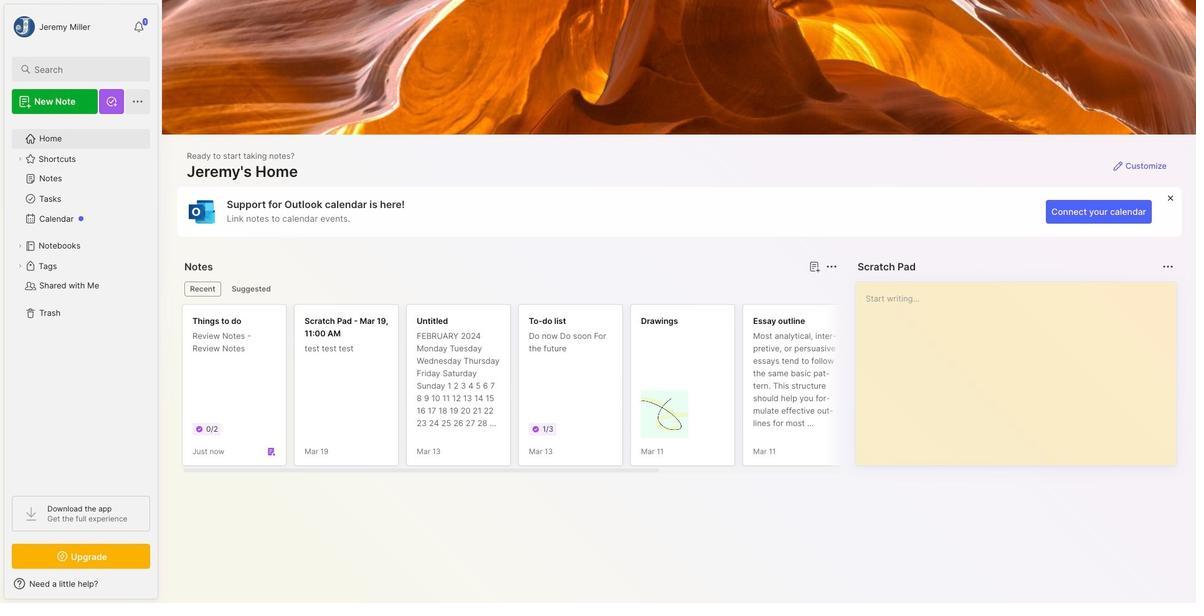 Task type: locate. For each thing, give the bounding box(es) containing it.
tree
[[4, 122, 158, 485]]

2 more actions field from the left
[[1160, 258, 1178, 276]]

expand notebooks image
[[16, 243, 24, 250]]

tab list
[[185, 282, 836, 297]]

None search field
[[34, 62, 139, 77]]

more actions image
[[1161, 259, 1176, 274]]

tab
[[185, 282, 221, 297], [226, 282, 277, 297]]

Search text field
[[34, 64, 139, 75]]

More actions field
[[823, 258, 841, 276], [1160, 258, 1178, 276]]

0 horizontal spatial tab
[[185, 282, 221, 297]]

0 horizontal spatial more actions field
[[823, 258, 841, 276]]

more actions image
[[825, 259, 840, 274]]

row group
[[182, 304, 1080, 474]]

Start writing… text field
[[866, 282, 1176, 456]]

thumbnail image
[[641, 391, 689, 438]]

tree inside main element
[[4, 122, 158, 485]]

1 horizontal spatial tab
[[226, 282, 277, 297]]

none search field inside main element
[[34, 62, 139, 77]]

1 horizontal spatial more actions field
[[1160, 258, 1178, 276]]



Task type: vqa. For each thing, say whether or not it's contained in the screenshot.
All changes saved
no



Task type: describe. For each thing, give the bounding box(es) containing it.
1 tab from the left
[[185, 282, 221, 297]]

expand tags image
[[16, 262, 24, 270]]

main element
[[0, 0, 162, 603]]

click to collapse image
[[157, 580, 167, 595]]

1 more actions field from the left
[[823, 258, 841, 276]]

Account field
[[12, 14, 90, 39]]

2 tab from the left
[[226, 282, 277, 297]]

WHAT'S NEW field
[[4, 574, 158, 594]]



